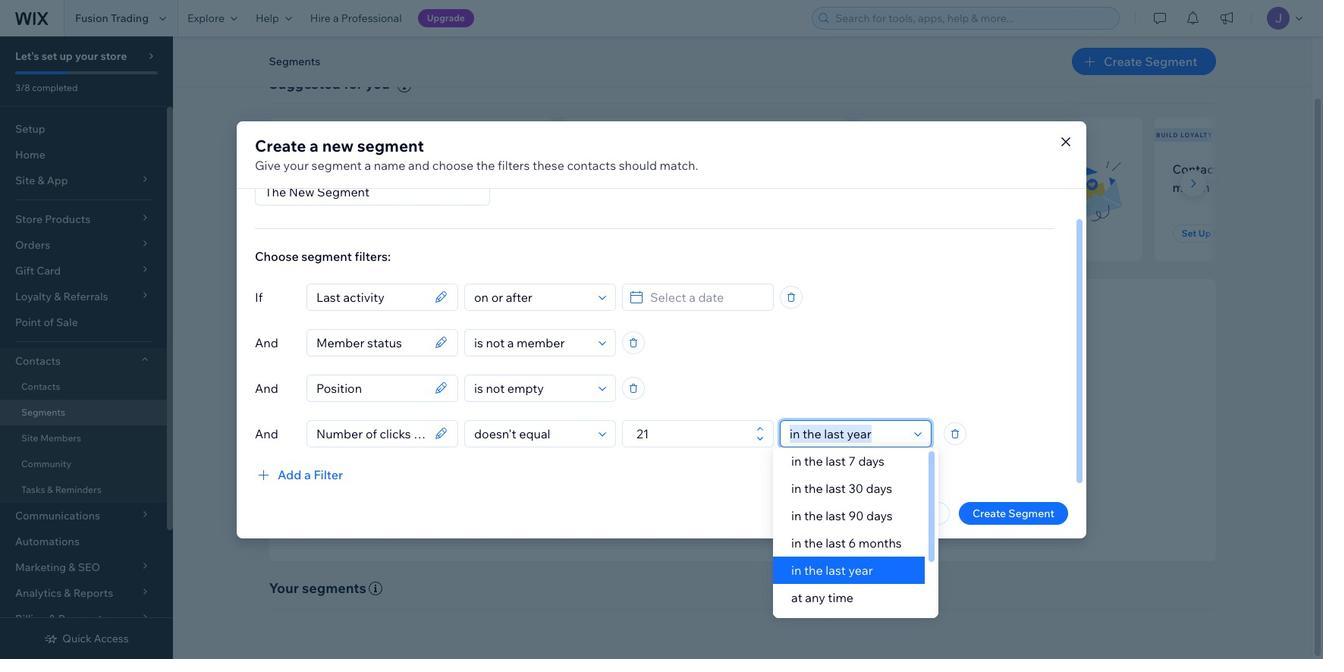Task type: describe. For each thing, give the bounding box(es) containing it.
contacts inside 'reach the right target audience create specific groups of contacts that update automatically send personalized email campaigns to drive sales and build trust get to know your high-value customers, potential leads and more'
[[718, 429, 761, 443]]

a inside potential customers who haven't made a purchase yet
[[662, 180, 669, 195]]

professional
[[341, 11, 402, 25]]

with
[[1228, 162, 1252, 177]]

0 horizontal spatial create segment
[[707, 508, 801, 524]]

the for 7
[[805, 454, 823, 469]]

days for in the last 30 days
[[866, 481, 893, 496]]

groups
[[668, 429, 703, 443]]

community
[[21, 458, 71, 470]]

4 set up segment button from the left
[[1173, 225, 1263, 243]]

high-
[[679, 470, 704, 484]]

in for in the last year
[[792, 563, 802, 578]]

th
[[1316, 162, 1324, 177]]

your inside 'reach the right target audience create specific groups of contacts that update automatically send personalized email campaigns to drive sales and build trust get to know your high-value customers, potential leads and more'
[[654, 470, 676, 484]]

the for year
[[805, 563, 823, 578]]

build
[[1157, 131, 1179, 139]]

a right the hire
[[333, 11, 339, 25]]

days for in the last 90 days
[[867, 509, 893, 524]]

and inside create a new segment give your segment a name and choose the filters these contacts should match.
[[408, 157, 430, 173]]

4 up from the left
[[1199, 228, 1212, 239]]

set up segment for clicked
[[887, 228, 958, 239]]

set up segment button for subscribed
[[287, 225, 377, 243]]

1 horizontal spatial and
[[839, 450, 858, 464]]

quick access
[[62, 632, 129, 646]]

0 horizontal spatial select an option field
[[470, 330, 594, 356]]

match.
[[660, 157, 699, 173]]

in the last year option
[[773, 557, 925, 584]]

create segment button for cancel
[[959, 502, 1069, 525]]

tasks & reminders
[[21, 484, 101, 496]]

clicked
[[878, 180, 918, 195]]

made
[[627, 180, 659, 195]]

hire a professional link
[[301, 0, 411, 36]]

last for 7
[[826, 454, 846, 469]]

if
[[255, 290, 263, 305]]

fusion trading
[[75, 11, 149, 25]]

1 vertical spatial to
[[772, 450, 782, 464]]

Enter a number text field
[[632, 421, 752, 447]]

your inside active email subscribers who clicked on your campaign
[[938, 180, 964, 195]]

to inside new contacts who recently subscribed to your mailing list
[[354, 180, 366, 195]]

create segment button for segments
[[1072, 48, 1216, 75]]

segments for segments link
[[21, 407, 65, 418]]

in the last 6 months
[[792, 536, 902, 551]]

contacts for contacts popup button
[[15, 354, 61, 368]]

e.g., Returning Customers field
[[260, 179, 485, 205]]

cancel button
[[889, 502, 950, 525]]

the for 30
[[805, 481, 823, 496]]

4 set from the left
[[1182, 228, 1197, 239]]

segments button
[[261, 50, 328, 73]]

list box containing in the last 7 days
[[773, 448, 939, 639]]

site
[[21, 433, 38, 444]]

who for purchase
[[699, 162, 723, 177]]

for
[[344, 75, 363, 93]]

up for made
[[609, 228, 621, 239]]

who for your
[[368, 162, 392, 177]]

let's set up your store
[[15, 49, 127, 63]]

yet
[[727, 180, 745, 195]]

filter
[[314, 467, 343, 482]]

add
[[278, 467, 302, 482]]

Select a date field
[[646, 284, 769, 310]]

birthday
[[1265, 162, 1313, 177]]

list
[[441, 180, 459, 195]]

give
[[255, 157, 281, 173]]

add a filter
[[278, 467, 343, 482]]

reach the right target audience create specific groups of contacts that update automatically send personalized email campaigns to drive sales and build trust get to know your high-value customers, potential leads and more
[[592, 407, 912, 484]]

reminders
[[55, 484, 101, 496]]

tasks
[[21, 484, 45, 496]]

help button
[[247, 0, 301, 36]]

set for potential customers who haven't made a purchase yet
[[592, 228, 607, 239]]

1 horizontal spatial create segment
[[973, 507, 1055, 520]]

0 vertical spatial segment
[[357, 135, 424, 155]]

2 vertical spatial segment
[[302, 249, 352, 264]]

point of sale link
[[0, 310, 167, 335]]

should
[[619, 157, 657, 173]]

automations
[[15, 535, 80, 549]]

store
[[101, 49, 127, 63]]

build
[[860, 450, 885, 464]]

suggested for you
[[269, 75, 390, 93]]

set up segment button for clicked
[[878, 225, 967, 243]]

3/8
[[15, 82, 30, 93]]

cancel
[[902, 507, 937, 520]]

name
[[374, 157, 406, 173]]

trading
[[111, 11, 149, 25]]

trust
[[887, 450, 911, 464]]

segments
[[302, 580, 367, 597]]

setup
[[15, 122, 45, 136]]

choose
[[255, 249, 299, 264]]

recently
[[395, 162, 442, 177]]

last for 30
[[826, 481, 846, 496]]

audience
[[785, 407, 844, 424]]

more
[[886, 470, 912, 484]]

last for 6
[[826, 536, 846, 551]]

1 choose a condition field from the top
[[470, 284, 594, 310]]

2 vertical spatial to
[[613, 470, 623, 484]]

in for in the last 90 days
[[792, 509, 802, 524]]

update
[[786, 429, 821, 443]]

time
[[828, 591, 854, 606]]

tasks & reminders link
[[0, 477, 167, 503]]

contacts inside contacts with a birthday th
[[1173, 162, 1225, 177]]

at
[[792, 591, 803, 606]]

set up segment for subscribed
[[296, 228, 368, 239]]

up
[[60, 49, 73, 63]]

upgrade
[[427, 12, 465, 24]]

quick
[[62, 632, 92, 646]]

know
[[625, 470, 652, 484]]

mailing
[[397, 180, 439, 195]]

access
[[94, 632, 129, 646]]

filters:
[[355, 249, 391, 264]]

get
[[592, 470, 610, 484]]

contacts button
[[0, 348, 167, 374]]

1 vertical spatial segment
[[312, 157, 362, 173]]

suggested
[[269, 75, 341, 93]]

new
[[322, 135, 354, 155]]

reach
[[641, 407, 681, 424]]

90
[[849, 509, 864, 524]]

new subscribers
[[271, 131, 342, 139]]

your inside sidebar element
[[75, 49, 98, 63]]

campaign
[[967, 180, 1023, 195]]

hire a professional
[[310, 11, 402, 25]]



Task type: locate. For each thing, give the bounding box(es) containing it.
in for in the last 30 days
[[792, 481, 802, 496]]

subscribers up campaign
[[951, 162, 1017, 177]]

last left 'year'
[[826, 563, 846, 578]]

contacts down contacts popup button
[[21, 381, 60, 392]]

drive
[[784, 450, 809, 464]]

1 vertical spatial of
[[706, 429, 716, 443]]

segments up "site members"
[[21, 407, 65, 418]]

who inside new contacts who recently subscribed to your mailing list
[[368, 162, 392, 177]]

completed
[[32, 82, 78, 93]]

potential
[[583, 162, 633, 177]]

last left 6
[[826, 536, 846, 551]]

0 vertical spatial of
[[44, 316, 54, 329]]

4 last from the top
[[826, 536, 846, 551]]

1 horizontal spatial email
[[917, 162, 948, 177]]

set up segment button down on
[[878, 225, 967, 243]]

segments inside button
[[269, 55, 320, 68]]

the down sales
[[805, 481, 823, 496]]

1 and from the top
[[255, 335, 278, 350]]

up down contacts with a birthday th
[[1199, 228, 1212, 239]]

7
[[849, 454, 856, 469]]

help
[[256, 11, 279, 25]]

0 vertical spatial email
[[917, 162, 948, 177]]

2 horizontal spatial to
[[772, 450, 782, 464]]

who
[[368, 162, 392, 177], [699, 162, 723, 177], [1020, 162, 1044, 177]]

2 last from the top
[[826, 481, 846, 496]]

a left 'name'
[[365, 157, 371, 173]]

1 vertical spatial and
[[255, 381, 278, 396]]

new
[[271, 131, 288, 139], [287, 162, 313, 177]]

up down clicked at right
[[904, 228, 916, 239]]

new up give
[[271, 131, 288, 139]]

segment
[[357, 135, 424, 155], [312, 157, 362, 173], [302, 249, 352, 264]]

segment left the filters:
[[302, 249, 352, 264]]

the up in the last year
[[805, 536, 823, 551]]

0 vertical spatial days
[[859, 454, 885, 469]]

1 horizontal spatial of
[[706, 429, 716, 443]]

1 vertical spatial subscribers
[[951, 162, 1017, 177]]

email up high-
[[686, 450, 713, 464]]

3 who from the left
[[1020, 162, 1044, 177]]

2 horizontal spatial and
[[865, 470, 884, 484]]

who inside active email subscribers who clicked on your campaign
[[1020, 162, 1044, 177]]

the inside 'reach the right target audience create specific groups of contacts that update automatically send personalized email campaigns to drive sales and build trust get to know your high-value customers, potential leads and more'
[[684, 407, 706, 424]]

0 vertical spatial new
[[271, 131, 288, 139]]

at any time
[[792, 591, 854, 606]]

who up e.g., returning customers field
[[368, 162, 392, 177]]

2 in from the top
[[792, 481, 802, 496]]

2 horizontal spatial create segment button
[[1072, 48, 1216, 75]]

1 last from the top
[[826, 454, 846, 469]]

and up mailing
[[408, 157, 430, 173]]

last
[[826, 454, 846, 469], [826, 481, 846, 496], [826, 509, 846, 524], [826, 536, 846, 551], [826, 563, 846, 578]]

1 horizontal spatial create segment button
[[959, 502, 1069, 525]]

up for clicked
[[904, 228, 916, 239]]

in up in the last year
[[792, 536, 802, 551]]

potential customers who haven't made a purchase yet
[[583, 162, 745, 195]]

your right give
[[284, 157, 309, 173]]

contacts
[[567, 157, 616, 173], [316, 162, 365, 177], [718, 429, 761, 443]]

to left drive
[[772, 450, 782, 464]]

let's
[[15, 49, 39, 63]]

your segments
[[269, 580, 367, 597]]

year
[[849, 563, 873, 578]]

1 horizontal spatial who
[[699, 162, 723, 177]]

months
[[859, 536, 902, 551]]

segments up suggested at the left
[[269, 55, 320, 68]]

0 vertical spatial contacts
[[1173, 162, 1225, 177]]

your inside create a new segment give your segment a name and choose the filters these contacts should match.
[[284, 157, 309, 173]]

1 set up segment from the left
[[296, 228, 368, 239]]

new up subscribed
[[287, 162, 313, 177]]

in up at
[[792, 563, 802, 578]]

in for in the last 6 months
[[792, 536, 802, 551]]

2 horizontal spatial contacts
[[718, 429, 761, 443]]

email inside active email subscribers who clicked on your campaign
[[917, 162, 948, 177]]

your down 'name'
[[368, 180, 394, 195]]

point of sale
[[15, 316, 78, 329]]

1 vertical spatial new
[[287, 162, 313, 177]]

contacts inside popup button
[[15, 354, 61, 368]]

set
[[42, 49, 57, 63]]

0 horizontal spatial email
[[686, 450, 713, 464]]

1 vertical spatial contacts
[[15, 354, 61, 368]]

point
[[15, 316, 41, 329]]

a right with
[[1255, 162, 1262, 177]]

last left 90
[[826, 509, 846, 524]]

fusion
[[75, 11, 108, 25]]

add a filter button
[[255, 466, 343, 484]]

your down personalized
[[654, 470, 676, 484]]

1 set from the left
[[296, 228, 311, 239]]

3 set up segment button from the left
[[878, 225, 967, 243]]

3 choose a condition field from the top
[[470, 421, 594, 447]]

and
[[408, 157, 430, 173], [839, 450, 858, 464], [865, 470, 884, 484]]

purchase
[[671, 180, 724, 195]]

contacts
[[1173, 162, 1225, 177], [15, 354, 61, 368], [21, 381, 60, 392]]

set up segment button down contacts with a birthday th
[[1173, 225, 1263, 243]]

target
[[743, 407, 782, 424]]

0 vertical spatial choose a condition field
[[470, 284, 594, 310]]

a inside button
[[304, 467, 311, 482]]

create a new segment give your segment a name and choose the filters these contacts should match.
[[255, 135, 699, 173]]

the inside "option"
[[805, 563, 823, 578]]

set for active email subscribers who clicked on your campaign
[[887, 228, 902, 239]]

home
[[15, 148, 45, 162]]

members
[[40, 433, 81, 444]]

who up campaign
[[1020, 162, 1044, 177]]

your inside new contacts who recently subscribed to your mailing list
[[368, 180, 394, 195]]

of
[[44, 316, 54, 329], [706, 429, 716, 443]]

set up segment down made
[[592, 228, 663, 239]]

and down build
[[865, 470, 884, 484]]

subscribers down suggested at the left
[[290, 131, 342, 139]]

and up leads
[[839, 450, 858, 464]]

automatically
[[823, 429, 890, 443]]

3 in from the top
[[792, 509, 802, 524]]

loyalty
[[1181, 131, 1214, 139]]

on
[[921, 180, 936, 195]]

in down drive
[[792, 481, 802, 496]]

2 vertical spatial days
[[867, 509, 893, 524]]

2 set up segment button from the left
[[583, 225, 672, 243]]

contacts down new
[[316, 162, 365, 177]]

in inside "option"
[[792, 563, 802, 578]]

new contacts who recently subscribed to your mailing list
[[287, 162, 459, 195]]

0 vertical spatial and
[[255, 335, 278, 350]]

the for 6
[[805, 536, 823, 551]]

the inside create a new segment give your segment a name and choose the filters these contacts should match.
[[476, 157, 495, 173]]

set for new contacts who recently subscribed to your mailing list
[[296, 228, 311, 239]]

last inside "option"
[[826, 563, 846, 578]]

segment down new
[[312, 157, 362, 173]]

a inside contacts with a birthday th
[[1255, 162, 1262, 177]]

days right 7
[[859, 454, 885, 469]]

in
[[792, 454, 802, 469], [792, 481, 802, 496], [792, 509, 802, 524], [792, 536, 802, 551], [792, 563, 802, 578]]

community link
[[0, 452, 167, 477]]

days for in the last 7 days
[[859, 454, 885, 469]]

2 vertical spatial choose a condition field
[[470, 421, 594, 447]]

new for new contacts who recently subscribed to your mailing list
[[287, 162, 313, 177]]

list box
[[773, 448, 939, 639]]

1 horizontal spatial subscribers
[[951, 162, 1017, 177]]

your right up
[[75, 49, 98, 63]]

explore
[[187, 11, 225, 25]]

filters
[[498, 157, 530, 173]]

to right get
[[613, 470, 623, 484]]

3 last from the top
[[826, 509, 846, 524]]

1 up from the left
[[313, 228, 326, 239]]

the down potential
[[805, 509, 823, 524]]

segments inside sidebar element
[[21, 407, 65, 418]]

4 set up segment from the left
[[1182, 228, 1253, 239]]

of inside 'reach the right target audience create specific groups of contacts that update automatically send personalized email campaigns to drive sales and build trust get to know your high-value customers, potential leads and more'
[[706, 429, 716, 443]]

last for 90
[[826, 509, 846, 524]]

new for new subscribers
[[271, 131, 288, 139]]

Select an option field
[[470, 330, 594, 356], [786, 421, 910, 447]]

contacts inside create a new segment give your segment a name and choose the filters these contacts should match.
[[567, 157, 616, 173]]

2 who from the left
[[699, 162, 723, 177]]

up up choose segment filters:
[[313, 228, 326, 239]]

contacts up haven't
[[567, 157, 616, 173]]

segment
[[1146, 54, 1198, 69], [328, 228, 368, 239], [623, 228, 663, 239], [918, 228, 958, 239], [1214, 228, 1253, 239], [1009, 507, 1055, 520], [748, 508, 801, 524]]

choose
[[433, 157, 474, 173]]

who inside potential customers who haven't made a purchase yet
[[699, 162, 723, 177]]

contacts down loyalty
[[1173, 162, 1225, 177]]

the up potential
[[805, 454, 823, 469]]

list containing new contacts who recently subscribed to your mailing list
[[266, 117, 1324, 261]]

1 horizontal spatial segments
[[269, 55, 320, 68]]

2 choose a condition field from the top
[[470, 375, 594, 401]]

in down potential
[[792, 509, 802, 524]]

0 horizontal spatial segments
[[21, 407, 65, 418]]

0 horizontal spatial contacts
[[316, 162, 365, 177]]

site members link
[[0, 426, 167, 452]]

hire
[[310, 11, 331, 25]]

campaigns
[[715, 450, 769, 464]]

contacts link
[[0, 374, 167, 400]]

2 set up segment from the left
[[592, 228, 663, 239]]

3 up from the left
[[904, 228, 916, 239]]

a right add
[[304, 467, 311, 482]]

set up segment down contacts with a birthday th
[[1182, 228, 1253, 239]]

2 vertical spatial and
[[865, 470, 884, 484]]

2 up from the left
[[609, 228, 621, 239]]

set up segment button up choose segment filters:
[[287, 225, 377, 243]]

sidebar element
[[0, 36, 173, 660]]

to right subscribed
[[354, 180, 366, 195]]

of inside sidebar element
[[44, 316, 54, 329]]

2 horizontal spatial create segment
[[1104, 54, 1198, 69]]

None field
[[312, 284, 430, 310], [312, 330, 430, 356], [312, 375, 430, 401], [312, 421, 430, 447], [312, 284, 430, 310], [312, 330, 430, 356], [312, 375, 430, 401], [312, 421, 430, 447]]

&
[[47, 484, 53, 496]]

1 set up segment button from the left
[[287, 225, 377, 243]]

the left filters
[[476, 157, 495, 173]]

1 vertical spatial days
[[866, 481, 893, 496]]

last left 7
[[826, 454, 846, 469]]

0 horizontal spatial create segment button
[[684, 507, 801, 525]]

to
[[354, 180, 366, 195], [772, 450, 782, 464], [613, 470, 623, 484]]

subscribed
[[287, 180, 351, 195]]

personalized
[[620, 450, 684, 464]]

setup link
[[0, 116, 167, 142]]

1 who from the left
[[368, 162, 392, 177]]

last left 30
[[826, 481, 846, 496]]

3 set up segment from the left
[[887, 228, 958, 239]]

set up segment button down made
[[583, 225, 672, 243]]

a left new
[[310, 135, 319, 155]]

site members
[[21, 433, 81, 444]]

segments
[[269, 55, 320, 68], [21, 407, 65, 418]]

segment up 'name'
[[357, 135, 424, 155]]

leads
[[836, 470, 862, 484]]

days right 30
[[866, 481, 893, 496]]

these
[[533, 157, 565, 173]]

0 vertical spatial select an option field
[[470, 330, 594, 356]]

5 last from the top
[[826, 563, 846, 578]]

create inside 'reach the right target audience create specific groups of contacts that update automatically send personalized email campaigns to drive sales and build trust get to know your high-value customers, potential leads and more'
[[592, 429, 625, 443]]

the for target
[[684, 407, 706, 424]]

0 horizontal spatial subscribers
[[290, 131, 342, 139]]

in the last year
[[792, 563, 873, 578]]

Choose a condition field
[[470, 284, 594, 310], [470, 375, 594, 401], [470, 421, 594, 447]]

0 horizontal spatial and
[[408, 157, 430, 173]]

and
[[255, 335, 278, 350], [255, 381, 278, 396], [255, 426, 278, 441]]

new inside new contacts who recently subscribed to your mailing list
[[287, 162, 313, 177]]

1 vertical spatial choose a condition field
[[470, 375, 594, 401]]

last for year
[[826, 563, 846, 578]]

any
[[806, 591, 826, 606]]

the
[[476, 157, 495, 173], [684, 407, 706, 424], [805, 454, 823, 469], [805, 481, 823, 496], [805, 509, 823, 524], [805, 536, 823, 551], [805, 563, 823, 578]]

1 vertical spatial email
[[686, 450, 713, 464]]

2 horizontal spatial who
[[1020, 162, 1044, 177]]

in the last 7 days
[[792, 454, 885, 469]]

0 vertical spatial subscribers
[[290, 131, 342, 139]]

set up segment up choose segment filters:
[[296, 228, 368, 239]]

1 vertical spatial and
[[839, 450, 858, 464]]

contacts up campaigns
[[718, 429, 761, 443]]

customers
[[636, 162, 697, 177]]

5 in from the top
[[792, 563, 802, 578]]

choose segment filters:
[[255, 249, 391, 264]]

email inside 'reach the right target audience create specific groups of contacts that update automatically send personalized email campaigns to drive sales and build trust get to know your high-value customers, potential leads and more'
[[686, 450, 713, 464]]

3 and from the top
[[255, 426, 278, 441]]

1 vertical spatial select an option field
[[786, 421, 910, 447]]

subscribers inside active email subscribers who clicked on your campaign
[[951, 162, 1017, 177]]

0 horizontal spatial who
[[368, 162, 392, 177]]

4 in from the top
[[792, 536, 802, 551]]

your
[[269, 580, 299, 597]]

the up groups
[[684, 407, 706, 424]]

1 horizontal spatial contacts
[[567, 157, 616, 173]]

list
[[266, 117, 1324, 261]]

email up on
[[917, 162, 948, 177]]

2 vertical spatial and
[[255, 426, 278, 441]]

2 vertical spatial contacts
[[21, 381, 60, 392]]

set up segment button for made
[[583, 225, 672, 243]]

2 set from the left
[[592, 228, 607, 239]]

1 horizontal spatial select an option field
[[786, 421, 910, 447]]

Search for tools, apps, help & more... field
[[831, 8, 1115, 29]]

your right on
[[938, 180, 964, 195]]

days
[[859, 454, 885, 469], [866, 481, 893, 496], [867, 509, 893, 524]]

sale
[[56, 316, 78, 329]]

0 vertical spatial segments
[[269, 55, 320, 68]]

0 horizontal spatial to
[[354, 180, 366, 195]]

1 in from the top
[[792, 454, 802, 469]]

active email subscribers who clicked on your campaign
[[878, 162, 1044, 195]]

create inside create a new segment give your segment a name and choose the filters these contacts should match.
[[255, 135, 306, 155]]

up down haven't
[[609, 228, 621, 239]]

contacts down point of sale
[[15, 354, 61, 368]]

send
[[592, 450, 618, 464]]

3 set from the left
[[887, 228, 902, 239]]

in up potential
[[792, 454, 802, 469]]

home link
[[0, 142, 167, 168]]

3/8 completed
[[15, 82, 78, 93]]

set up segment for made
[[592, 228, 663, 239]]

2 and from the top
[[255, 381, 278, 396]]

6
[[849, 536, 856, 551]]

segments link
[[0, 400, 167, 426]]

specific
[[627, 429, 666, 443]]

up for subscribed
[[313, 228, 326, 239]]

haven't
[[583, 180, 624, 195]]

a down customers
[[662, 180, 669, 195]]

contacts inside new contacts who recently subscribed to your mailing list
[[316, 162, 365, 177]]

right
[[709, 407, 739, 424]]

0 horizontal spatial of
[[44, 316, 54, 329]]

in for in the last 7 days
[[792, 454, 802, 469]]

create
[[1104, 54, 1143, 69], [255, 135, 306, 155], [592, 429, 625, 443], [973, 507, 1007, 520], [707, 508, 746, 524]]

0 vertical spatial to
[[354, 180, 366, 195]]

set up segment down on
[[887, 228, 958, 239]]

1 horizontal spatial to
[[613, 470, 623, 484]]

contacts for the 'contacts' link
[[21, 381, 60, 392]]

0 vertical spatial and
[[408, 157, 430, 173]]

in the last 30 days
[[792, 481, 893, 496]]

of down the right
[[706, 429, 716, 443]]

customers,
[[732, 470, 787, 484]]

segments for segments button
[[269, 55, 320, 68]]

set
[[296, 228, 311, 239], [592, 228, 607, 239], [887, 228, 902, 239], [1182, 228, 1197, 239]]

the for 90
[[805, 509, 823, 524]]

the up any
[[805, 563, 823, 578]]

1 vertical spatial segments
[[21, 407, 65, 418]]

who up purchase
[[699, 162, 723, 177]]

days right 90
[[867, 509, 893, 524]]

of left sale
[[44, 316, 54, 329]]



Task type: vqa. For each thing, say whether or not it's contained in the screenshot.
the Apple Pay Image
no



